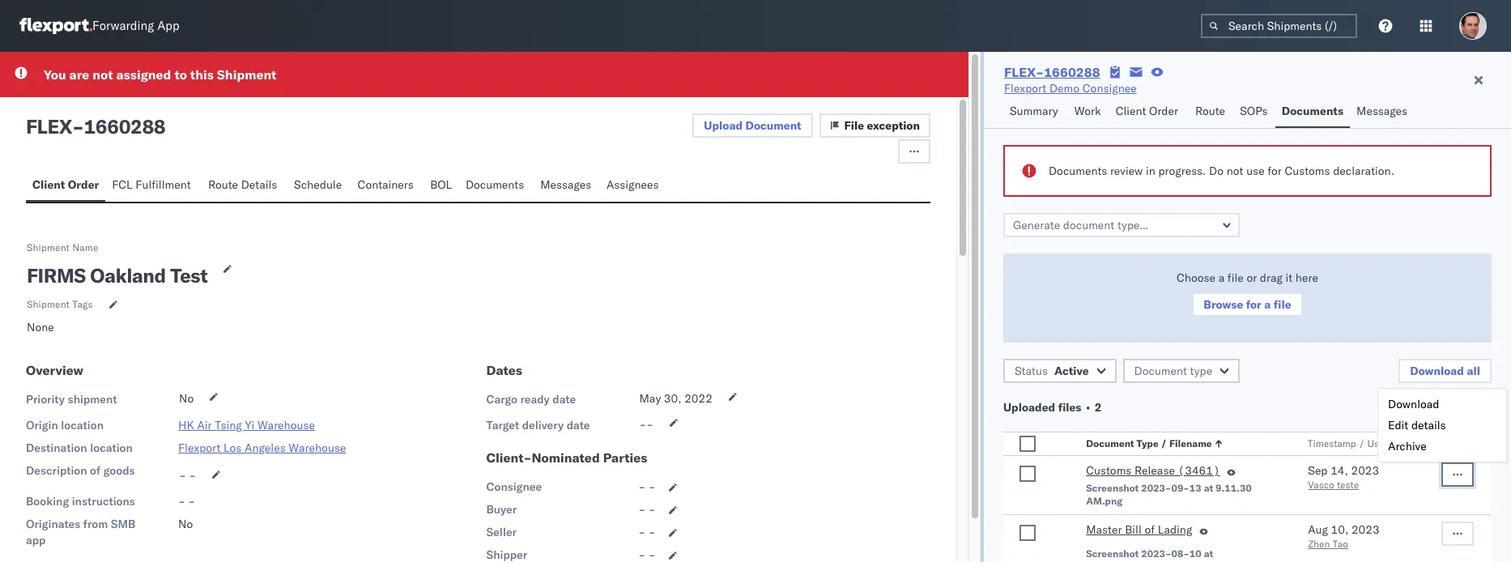 Task type: locate. For each thing, give the bounding box(es) containing it.
flexport for flexport demo consignee
[[1005, 81, 1047, 96]]

lading
[[1158, 523, 1193, 537]]

customs
[[1285, 164, 1331, 178], [1087, 463, 1132, 478]]

client order button left fcl
[[26, 170, 106, 202]]

client right work button
[[1116, 104, 1147, 118]]

None checkbox
[[1020, 436, 1036, 452], [1020, 466, 1036, 482], [1020, 436, 1036, 452], [1020, 466, 1036, 482]]

archive
[[1389, 439, 1427, 454]]

0 vertical spatial date
[[553, 392, 576, 407]]

customs up am.png
[[1087, 463, 1132, 478]]

to
[[175, 66, 187, 83]]

messages
[[1357, 104, 1408, 118], [541, 177, 592, 192]]

0 vertical spatial a
[[1219, 271, 1225, 285]]

1 vertical spatial documents button
[[459, 170, 534, 202]]

1 vertical spatial client order
[[32, 177, 99, 192]]

location up destination location
[[61, 418, 104, 433]]

2 vertical spatial document
[[1087, 438, 1135, 450]]

route inside button
[[208, 177, 238, 192]]

for down or
[[1247, 297, 1262, 312]]

air
[[197, 418, 212, 433]]

0 horizontal spatial 1660288
[[84, 114, 165, 139]]

warehouse right angeles
[[289, 441, 346, 455]]

flex
[[26, 114, 72, 139]]

0 vertical spatial screenshot
[[1087, 482, 1139, 494]]

0 horizontal spatial order
[[68, 177, 99, 192]]

am.png
[[1087, 495, 1123, 507]]

download up the details
[[1389, 397, 1440, 412]]

client order button up "in"
[[1110, 96, 1189, 128]]

/ right type
[[1161, 438, 1167, 450]]

0 vertical spatial flexport
[[1005, 81, 1047, 96]]

booking instructions
[[26, 494, 135, 509]]

0 vertical spatial 2023
[[1352, 463, 1380, 478]]

documents right bol button
[[466, 177, 524, 192]]

0 horizontal spatial route
[[208, 177, 238, 192]]

download inside download all button
[[1411, 364, 1465, 378]]

1 vertical spatial not
[[1227, 164, 1244, 178]]

1 vertical spatial 2023-
[[1142, 548, 1172, 560]]

1 vertical spatial route
[[208, 177, 238, 192]]

1 horizontal spatial flexport
[[1005, 81, 1047, 96]]

1 / from the left
[[1161, 438, 1167, 450]]

2023- down master bill of lading link
[[1142, 548, 1172, 560]]

0 horizontal spatial documents button
[[459, 170, 534, 202]]

1 screenshot from the top
[[1087, 482, 1139, 494]]

consignee inside 'link'
[[1083, 81, 1137, 96]]

0 vertical spatial consignee
[[1083, 81, 1137, 96]]

14,
[[1331, 463, 1349, 478]]

no right smb
[[178, 517, 193, 532]]

2023 inside aug 10, 2023 zhen tao
[[1352, 523, 1380, 537]]

assignees button
[[600, 170, 669, 202]]

uploaded files ∙ 2
[[1004, 400, 1102, 415]]

screenshot 2023-09-13 at 9.11.30 am.png
[[1087, 482, 1252, 507]]

0 vertical spatial documents button
[[1276, 96, 1351, 128]]

shipment right this on the top left of the page
[[217, 66, 277, 83]]

messages up declaration.
[[1357, 104, 1408, 118]]

for right use
[[1268, 164, 1282, 178]]

download for all
[[1411, 364, 1465, 378]]

flexport los angeles warehouse
[[178, 441, 346, 455]]

messages button up declaration.
[[1351, 96, 1417, 128]]

1 vertical spatial client
[[32, 177, 65, 192]]

this
[[190, 66, 214, 83]]

1 vertical spatial flexport
[[178, 441, 221, 455]]

flexport demo consignee link
[[1005, 80, 1137, 96]]

1 vertical spatial download
[[1389, 397, 1440, 412]]

-
[[72, 114, 84, 139], [640, 417, 647, 432], [647, 417, 654, 432], [179, 468, 186, 483], [189, 468, 196, 483], [639, 480, 646, 494], [649, 480, 656, 494], [178, 494, 185, 509], [188, 494, 195, 509], [639, 502, 646, 517], [649, 502, 656, 517], [639, 525, 646, 540], [649, 525, 656, 540]]

0 vertical spatial for
[[1268, 164, 1282, 178]]

fcl fulfillment button
[[106, 170, 202, 202]]

0 vertical spatial no
[[179, 391, 194, 406]]

at
[[1205, 482, 1214, 494], [1205, 548, 1214, 560]]

0 horizontal spatial a
[[1219, 271, 1225, 285]]

browse for a file button
[[1193, 292, 1303, 317]]

1 vertical spatial a
[[1265, 297, 1272, 312]]

1 2023 from the top
[[1352, 463, 1380, 478]]

order left fcl
[[68, 177, 99, 192]]

download inside the download edit details archive
[[1389, 397, 1440, 412]]

document inside "button"
[[746, 118, 802, 133]]

route inside button
[[1196, 104, 1226, 118]]

shipment up "firms"
[[27, 241, 70, 254]]

0 vertical spatial client
[[1116, 104, 1147, 118]]

1 horizontal spatial route
[[1196, 104, 1226, 118]]

screenshot for aug
[[1087, 548, 1139, 560]]

location for origin location
[[61, 418, 104, 433]]

client order left fcl
[[32, 177, 99, 192]]

1 vertical spatial messages button
[[534, 170, 600, 202]]

∙
[[1085, 400, 1092, 415]]

1 horizontal spatial a
[[1265, 297, 1272, 312]]

shipment for none
[[27, 298, 70, 310]]

0 horizontal spatial file
[[1228, 271, 1244, 285]]

file left or
[[1228, 271, 1244, 285]]

1 at from the top
[[1205, 482, 1214, 494]]

1660288 up the flexport demo consignee
[[1045, 64, 1101, 80]]

0 horizontal spatial messages
[[541, 177, 592, 192]]

0 vertical spatial document
[[746, 118, 802, 133]]

1 vertical spatial consignee
[[487, 480, 542, 494]]

choose a file or drag it here
[[1177, 271, 1319, 285]]

sops
[[1241, 104, 1269, 118]]

0 horizontal spatial consignee
[[487, 480, 542, 494]]

download left all at the right of the page
[[1411, 364, 1465, 378]]

1 vertical spatial customs
[[1087, 463, 1132, 478]]

shipment
[[217, 66, 277, 83], [27, 241, 70, 254], [27, 298, 70, 310]]

teste
[[1338, 479, 1360, 491]]

location up goods
[[90, 441, 133, 455]]

all
[[1468, 364, 1481, 378]]

aug 10, 2023 zhen tao
[[1309, 523, 1380, 550]]

2023- inside screenshot 2023-09-13 at 9.11.30 am.png
[[1142, 482, 1172, 494]]

messages button left assignees
[[534, 170, 600, 202]]

2023- down release
[[1142, 482, 1172, 494]]

documents for documents button to the left
[[466, 177, 524, 192]]

route left details
[[208, 177, 238, 192]]

of left goods
[[90, 463, 101, 478]]

1 vertical spatial for
[[1247, 297, 1262, 312]]

a right choose
[[1219, 271, 1225, 285]]

instructions
[[72, 494, 135, 509]]

0 horizontal spatial client order
[[32, 177, 99, 192]]

0 horizontal spatial customs
[[1087, 463, 1132, 478]]

of right bill
[[1145, 523, 1155, 537]]

0 horizontal spatial for
[[1247, 297, 1262, 312]]

use
[[1247, 164, 1265, 178]]

not
[[93, 66, 113, 83], [1227, 164, 1244, 178]]

2023 right 10,
[[1352, 523, 1380, 537]]

nominated
[[532, 450, 600, 466]]

1 vertical spatial shipment
[[27, 241, 70, 254]]

client order right work button
[[1116, 104, 1179, 118]]

route left sops
[[1196, 104, 1226, 118]]

a down drag
[[1265, 297, 1272, 312]]

1 horizontal spatial documents button
[[1276, 96, 1351, 128]]

0 vertical spatial client order button
[[1110, 96, 1189, 128]]

0 horizontal spatial documents
[[466, 177, 524, 192]]

screenshot inside screenshot 2023-09-13 at 9.11.30 am.png
[[1087, 482, 1139, 494]]

1 vertical spatial location
[[90, 441, 133, 455]]

1 vertical spatial date
[[567, 418, 590, 433]]

file
[[845, 118, 865, 133]]

0 vertical spatial not
[[93, 66, 113, 83]]

screenshot up am.png
[[1087, 482, 1139, 494]]

you are not assigned to this shipment
[[44, 66, 277, 83]]

0 vertical spatial download
[[1411, 364, 1465, 378]]

1 horizontal spatial /
[[1360, 438, 1366, 450]]

2 2023- from the top
[[1142, 548, 1172, 560]]

do
[[1210, 164, 1224, 178]]

status active
[[1015, 364, 1089, 378]]

zhen
[[1309, 538, 1331, 550]]

- - for seller
[[639, 525, 656, 540]]

1 horizontal spatial client order
[[1116, 104, 1179, 118]]

warehouse up angeles
[[258, 418, 315, 433]]

0 horizontal spatial messages button
[[534, 170, 600, 202]]

2 2023 from the top
[[1352, 523, 1380, 537]]

timestamp
[[1309, 438, 1357, 450]]

1 horizontal spatial consignee
[[1083, 81, 1137, 96]]

documents for documents review in progress. do not use for customs declaration.
[[1049, 164, 1108, 178]]

at right 10
[[1205, 548, 1214, 560]]

2 screenshot from the top
[[1087, 548, 1139, 560]]

bol
[[430, 177, 452, 192]]

1660288
[[1045, 64, 1101, 80], [84, 114, 165, 139]]

/ left user
[[1360, 438, 1366, 450]]

order left 'route' button
[[1150, 104, 1179, 118]]

flexport down "air"
[[178, 441, 221, 455]]

0 vertical spatial at
[[1205, 482, 1214, 494]]

no up hk
[[179, 391, 194, 406]]

1 horizontal spatial documents
[[1049, 164, 1108, 178]]

10,
[[1332, 523, 1349, 537]]

assignees
[[607, 177, 659, 192]]

consignee up buyer
[[487, 480, 542, 494]]

screenshot inside screenshot 2023-08-10 at 16.58.15.png
[[1087, 548, 1139, 560]]

2023- inside screenshot 2023-08-10 at 16.58.15.png
[[1142, 548, 1172, 560]]

documents left review
[[1049, 164, 1108, 178]]

document type / filename button
[[1083, 434, 1276, 450]]

upload document button
[[693, 113, 813, 138]]

drag
[[1261, 271, 1283, 285]]

target
[[487, 418, 519, 433]]

flex-1660288
[[1005, 64, 1101, 80]]

at inside screenshot 2023-08-10 at 16.58.15.png
[[1205, 548, 1214, 560]]

not right are
[[93, 66, 113, 83]]

1 vertical spatial client order button
[[26, 170, 106, 202]]

2023 up teste
[[1352, 463, 1380, 478]]

0 vertical spatial location
[[61, 418, 104, 433]]

consignee up work
[[1083, 81, 1137, 96]]

2023
[[1352, 463, 1380, 478], [1352, 523, 1380, 537]]

1 horizontal spatial messages button
[[1351, 96, 1417, 128]]

- -
[[179, 468, 196, 483], [639, 480, 656, 494], [178, 494, 195, 509], [639, 502, 656, 517], [639, 525, 656, 540]]

seller
[[487, 525, 517, 540]]

0 horizontal spatial /
[[1161, 438, 1167, 450]]

1 vertical spatial document
[[1135, 364, 1188, 378]]

1 horizontal spatial client order button
[[1110, 96, 1189, 128]]

1 2023- from the top
[[1142, 482, 1172, 494]]

documents right the sops button
[[1282, 104, 1344, 118]]

2023 for sep 14, 2023
[[1352, 463, 1380, 478]]

1 vertical spatial messages
[[541, 177, 592, 192]]

order
[[1150, 104, 1179, 118], [68, 177, 99, 192]]

files
[[1059, 400, 1082, 415]]

edit
[[1389, 418, 1409, 433]]

from
[[83, 517, 108, 532]]

date up client-nominated parties
[[567, 418, 590, 433]]

firms
[[27, 263, 86, 288]]

flex - 1660288
[[26, 114, 165, 139]]

flexport inside flexport demo consignee 'link'
[[1005, 81, 1047, 96]]

at right 13
[[1205, 482, 1214, 494]]

screenshot up 16.58.15.png
[[1087, 548, 1139, 560]]

containers button
[[351, 170, 424, 202]]

1 horizontal spatial customs
[[1285, 164, 1331, 178]]

client down flex
[[32, 177, 65, 192]]

demo
[[1050, 81, 1080, 96]]

1 horizontal spatial messages
[[1357, 104, 1408, 118]]

flexport
[[1005, 81, 1047, 96], [178, 441, 221, 455]]

2023 inside sep 14, 2023 vasco teste
[[1352, 463, 1380, 478]]

you
[[44, 66, 66, 83]]

document for document type / filename
[[1087, 438, 1135, 450]]

1 horizontal spatial file
[[1274, 297, 1292, 312]]

0 horizontal spatial of
[[90, 463, 101, 478]]

screenshot
[[1087, 482, 1139, 494], [1087, 548, 1139, 560]]

1 vertical spatial 2023
[[1352, 523, 1380, 537]]

shipment up none
[[27, 298, 70, 310]]

hk
[[178, 418, 194, 433]]

2023 for aug 10, 2023
[[1352, 523, 1380, 537]]

not right do
[[1227, 164, 1244, 178]]

documents button right sops
[[1276, 96, 1351, 128]]

buyer
[[487, 502, 517, 517]]

1 vertical spatial screenshot
[[1087, 548, 1139, 560]]

None checkbox
[[1020, 525, 1036, 541]]

at inside screenshot 2023-09-13 at 9.11.30 am.png
[[1205, 482, 1214, 494]]

review
[[1111, 164, 1143, 178]]

download
[[1411, 364, 1465, 378], [1389, 397, 1440, 412]]

details
[[1412, 418, 1447, 433]]

0 vertical spatial shipment
[[217, 66, 277, 83]]

1 vertical spatial of
[[1145, 523, 1155, 537]]

1 horizontal spatial of
[[1145, 523, 1155, 537]]

2 vertical spatial shipment
[[27, 298, 70, 310]]

documents for the top documents button
[[1282, 104, 1344, 118]]

2 horizontal spatial documents
[[1282, 104, 1344, 118]]

location for destination location
[[90, 441, 133, 455]]

10
[[1190, 548, 1202, 560]]

at for sep 14, 2023
[[1205, 482, 1214, 494]]

file inside button
[[1274, 297, 1292, 312]]

1 vertical spatial file
[[1274, 297, 1292, 312]]

0 vertical spatial route
[[1196, 104, 1226, 118]]

parties
[[603, 450, 648, 466]]

date right ready
[[553, 392, 576, 407]]

1660288 down assigned
[[84, 114, 165, 139]]

file down it
[[1274, 297, 1292, 312]]

0 horizontal spatial flexport
[[178, 441, 221, 455]]

client order button
[[1110, 96, 1189, 128], [26, 170, 106, 202]]

no
[[179, 391, 194, 406], [178, 517, 193, 532]]

customs right use
[[1285, 164, 1331, 178]]

1 vertical spatial at
[[1205, 548, 1214, 560]]

0 vertical spatial customs
[[1285, 164, 1331, 178]]

0 vertical spatial order
[[1150, 104, 1179, 118]]

0 vertical spatial 2023-
[[1142, 482, 1172, 494]]

documents button right bol
[[459, 170, 534, 202]]

messages left assignees
[[541, 177, 592, 192]]

declaration.
[[1334, 164, 1395, 178]]

Generate document type... text field
[[1004, 213, 1240, 237]]

2 at from the top
[[1205, 548, 1214, 560]]

flexport down flex-
[[1005, 81, 1047, 96]]

of
[[90, 463, 101, 478], [1145, 523, 1155, 537]]

shipment
[[68, 392, 117, 407]]

0 vertical spatial of
[[90, 463, 101, 478]]

here
[[1296, 271, 1319, 285]]

destination location
[[26, 441, 133, 455]]

--
[[640, 417, 654, 432]]

for
[[1268, 164, 1282, 178], [1247, 297, 1262, 312]]

1 horizontal spatial 1660288
[[1045, 64, 1101, 80]]

schedule
[[294, 177, 342, 192]]



Task type: describe. For each thing, give the bounding box(es) containing it.
fcl
[[112, 177, 133, 192]]

flexport demo consignee
[[1005, 81, 1137, 96]]

1 horizontal spatial client
[[1116, 104, 1147, 118]]

browse
[[1204, 297, 1244, 312]]

fulfillment
[[136, 177, 191, 192]]

1 vertical spatial warehouse
[[289, 441, 346, 455]]

may
[[640, 391, 661, 406]]

are
[[69, 66, 89, 83]]

choose
[[1177, 271, 1216, 285]]

release
[[1135, 463, 1176, 478]]

tsing
[[215, 418, 242, 433]]

booking
[[26, 494, 69, 509]]

sep 14, 2023 vasco teste
[[1309, 463, 1380, 491]]

description of goods
[[26, 463, 135, 478]]

none
[[27, 320, 54, 335]]

document for document type
[[1135, 364, 1188, 378]]

flexport for flexport los angeles warehouse
[[178, 441, 221, 455]]

client-nominated parties
[[487, 450, 648, 466]]

app
[[157, 18, 180, 34]]

hk air tsing yi warehouse link
[[178, 418, 315, 433]]

for inside button
[[1247, 297, 1262, 312]]

1 vertical spatial order
[[68, 177, 99, 192]]

download edit details archive
[[1389, 397, 1447, 454]]

1 vertical spatial no
[[178, 517, 193, 532]]

2023- for aug
[[1142, 548, 1172, 560]]

filename
[[1170, 438, 1212, 450]]

forwarding app
[[92, 18, 180, 34]]

timestamp / user button
[[1306, 434, 1410, 450]]

1 horizontal spatial order
[[1150, 104, 1179, 118]]

test
[[170, 263, 208, 288]]

client-
[[487, 450, 532, 466]]

priority
[[26, 392, 65, 407]]

09-
[[1172, 482, 1190, 494]]

assigned
[[116, 66, 171, 83]]

flexport los angeles warehouse link
[[178, 441, 346, 455]]

0 vertical spatial messages button
[[1351, 96, 1417, 128]]

los
[[224, 441, 242, 455]]

route for route
[[1196, 104, 1226, 118]]

upload document
[[704, 118, 802, 133]]

- - for consignee
[[639, 480, 656, 494]]

route button
[[1189, 96, 1234, 128]]

download all button
[[1399, 359, 1492, 383]]

13
[[1190, 482, 1202, 494]]

route details
[[208, 177, 277, 192]]

9.11.30
[[1216, 482, 1252, 494]]

download for edit
[[1389, 397, 1440, 412]]

upload
[[704, 118, 743, 133]]

shipment tags
[[27, 298, 93, 310]]

master bill of lading link
[[1087, 522, 1193, 541]]

screenshot for sep
[[1087, 482, 1139, 494]]

0 vertical spatial 1660288
[[1045, 64, 1101, 80]]

2022
[[685, 391, 713, 406]]

summary
[[1010, 104, 1059, 118]]

30,
[[664, 391, 682, 406]]

Search Shipments (/) text field
[[1202, 14, 1358, 38]]

- - for buyer
[[639, 502, 656, 517]]

2023- for sep
[[1142, 482, 1172, 494]]

at for aug 10, 2023
[[1205, 548, 1214, 560]]

0 vertical spatial client order
[[1116, 104, 1179, 118]]

of inside master bill of lading link
[[1145, 523, 1155, 537]]

file exception
[[845, 118, 920, 133]]

may 30, 2022
[[640, 391, 713, 406]]

master
[[1087, 523, 1123, 537]]

browse for a file
[[1204, 297, 1292, 312]]

customs release (3461) link
[[1087, 463, 1221, 482]]

0 vertical spatial warehouse
[[258, 418, 315, 433]]

bol button
[[424, 170, 459, 202]]

tao
[[1333, 538, 1349, 550]]

it
[[1286, 271, 1293, 285]]

originates from smb app
[[26, 517, 136, 548]]

type
[[1137, 438, 1159, 450]]

forwarding
[[92, 18, 154, 34]]

0 horizontal spatial client
[[32, 177, 65, 192]]

0 vertical spatial messages
[[1357, 104, 1408, 118]]

schedule button
[[288, 170, 351, 202]]

route details button
[[202, 170, 288, 202]]

vasco
[[1309, 479, 1335, 491]]

progress.
[[1159, 164, 1207, 178]]

type
[[1191, 364, 1213, 378]]

hk air tsing yi warehouse
[[178, 418, 315, 433]]

work
[[1075, 104, 1102, 118]]

cargo
[[487, 392, 518, 407]]

16.58.15.png
[[1087, 561, 1149, 562]]

date for cargo ready date
[[553, 392, 576, 407]]

master bill of lading
[[1087, 523, 1193, 537]]

1 vertical spatial 1660288
[[84, 114, 165, 139]]

download all
[[1411, 364, 1481, 378]]

shipment for firms oakland test
[[27, 241, 70, 254]]

08-
[[1172, 548, 1190, 560]]

1 horizontal spatial not
[[1227, 164, 1244, 178]]

- - for description of goods
[[179, 468, 196, 483]]

0 horizontal spatial client order button
[[26, 170, 106, 202]]

sops button
[[1234, 96, 1276, 128]]

customs release (3461)
[[1087, 463, 1221, 478]]

0 horizontal spatial not
[[93, 66, 113, 83]]

1 horizontal spatial for
[[1268, 164, 1282, 178]]

details
[[241, 177, 277, 192]]

date for target delivery date
[[567, 418, 590, 433]]

flexport. image
[[19, 18, 92, 34]]

a inside button
[[1265, 297, 1272, 312]]

flex-1660288 link
[[1005, 64, 1101, 80]]

0 vertical spatial file
[[1228, 271, 1244, 285]]

(3461)
[[1179, 463, 1221, 478]]

aug
[[1309, 523, 1329, 537]]

2
[[1095, 400, 1102, 415]]

2 / from the left
[[1360, 438, 1366, 450]]

route for route details
[[208, 177, 238, 192]]

containers
[[358, 177, 414, 192]]

work button
[[1068, 96, 1110, 128]]

uploaded
[[1004, 400, 1056, 415]]



Task type: vqa. For each thing, say whether or not it's contained in the screenshot.
bottom 'flexGO'
no



